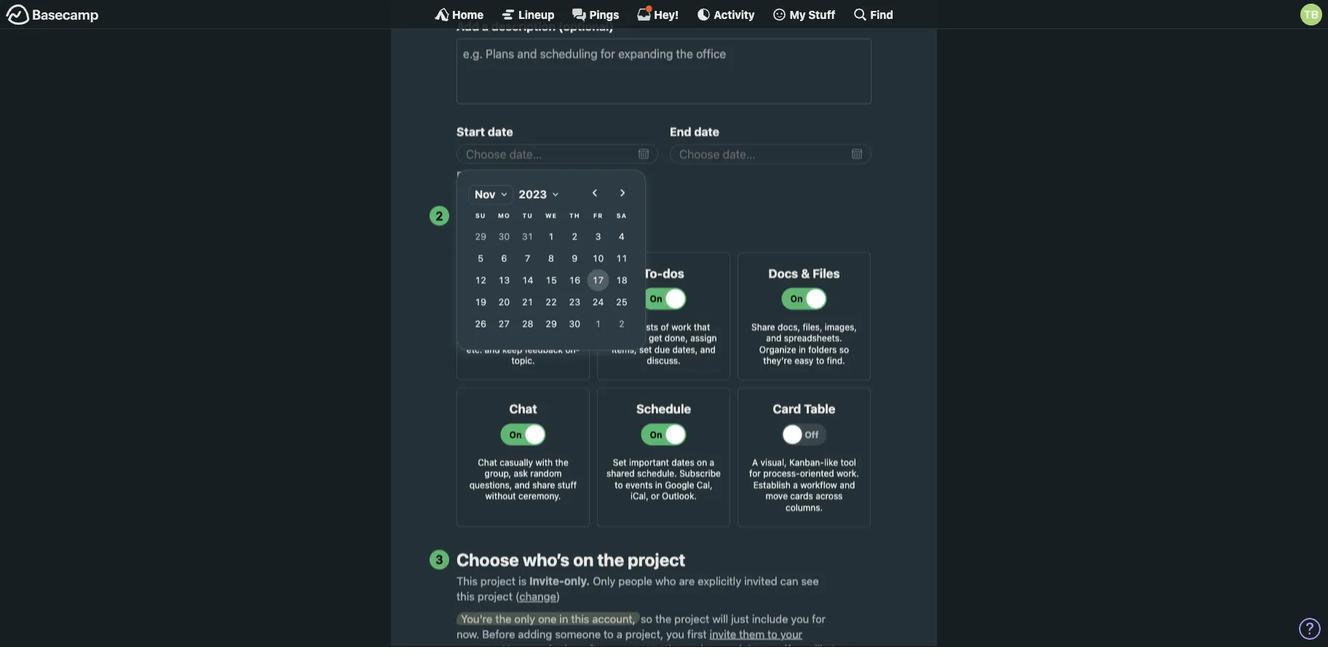 Task type: describe. For each thing, give the bounding box(es) containing it.
21
[[522, 296, 533, 307]]

can inside only people who are explicitly invited can see this project (
[[780, 575, 798, 588]]

the inside chat casually with the group, ask random questions, and share stuff without ceremony.
[[555, 457, 569, 467]]

0 vertical spatial can
[[478, 231, 496, 244]]

they're
[[763, 356, 792, 366]]

to inside share docs, files, images, and spreadsheets. organize in folders so they're easy to find.
[[816, 356, 824, 366]]

before
[[482, 628, 515, 641]]

and inside share docs, files, images, and spreadsheets. organize in folders so they're easy to find.
[[766, 333, 782, 343]]

discuss.
[[647, 356, 681, 366]]

message board
[[478, 266, 568, 280]]

chat for chat casually with the group, ask random questions, and share stuff without ceremony.
[[478, 457, 497, 467]]

remove
[[457, 169, 496, 182]]

1 vertical spatial on
[[573, 549, 594, 570]]

visual,
[[761, 457, 787, 467]]

are
[[679, 575, 695, 588]]

30 for the top "30" button
[[499, 231, 510, 241]]

project up who
[[628, 549, 686, 570]]

process-
[[763, 469, 800, 479]]

14 button
[[517, 269, 539, 291]]

22
[[546, 296, 557, 307]]

ideas,
[[472, 333, 497, 343]]

sa
[[617, 212, 627, 219]]

10 button
[[587, 248, 609, 269]]

choose for choose your tools
[[457, 205, 519, 226]]

only
[[593, 575, 616, 588]]

3 button
[[587, 226, 609, 248]]

stuff
[[809, 8, 836, 21]]

1 vertical spatial you
[[666, 628, 684, 641]]

1 horizontal spatial this
[[571, 613, 589, 625]]

20
[[499, 296, 510, 307]]

0 horizontal spatial dates
[[499, 169, 527, 182]]

table
[[804, 402, 836, 416]]

get
[[649, 333, 662, 343]]

dates,
[[672, 344, 698, 355]]

files
[[813, 266, 840, 280]]

30 for the rightmost "30" button
[[569, 318, 580, 329]]

message
[[478, 266, 531, 280]]

4
[[619, 231, 625, 241]]

1 horizontal spatial 30 button
[[564, 313, 586, 335]]

this inside only people who are explicitly invited can see this project (
[[457, 590, 475, 603]]

16 button
[[564, 269, 586, 291]]

3 inside button
[[595, 231, 601, 241]]

8 button
[[540, 248, 562, 269]]

people
[[618, 575, 653, 588]]

shared
[[607, 469, 635, 479]]

date for end date
[[694, 125, 720, 139]]

7 button
[[517, 248, 539, 269]]

make
[[617, 322, 639, 332]]

invite them to your account
[[457, 628, 803, 647]]

who
[[655, 575, 676, 588]]

1 vertical spatial change
[[519, 590, 556, 603]]

them
[[739, 628, 765, 641]]

0 horizontal spatial your
[[523, 205, 559, 226]]

first
[[687, 628, 707, 641]]

project left is
[[481, 575, 516, 588]]

schedule.
[[637, 469, 677, 479]]

18 button
[[611, 269, 633, 291]]

project inside only people who are explicitly invited can see this project (
[[478, 590, 513, 603]]

choose for choose who's on the project
[[457, 549, 519, 570]]

your inside invite them to your account
[[781, 628, 803, 641]]

0 vertical spatial 30 button
[[493, 226, 515, 248]]

group,
[[485, 469, 511, 479]]

6
[[501, 253, 507, 263]]

hey! button
[[637, 5, 679, 22]]

chat for chat
[[509, 402, 537, 416]]

progress
[[499, 333, 536, 343]]

switch accounts image
[[6, 4, 99, 26]]

1 horizontal spatial 29
[[546, 318, 557, 329]]

0 horizontal spatial 3
[[436, 553, 443, 567]]

a inside "set important dates on a shared schedule. subscribe to events in google cal, ical, or outlook."
[[710, 457, 714, 467]]

end
[[670, 125, 691, 139]]

change link
[[519, 590, 556, 603]]

&
[[801, 266, 810, 280]]

a inside a visual, kanban-like tool for process-oriented work. establish a workflow and move cards across columns.
[[793, 480, 798, 490]]

home
[[452, 8, 484, 21]]

card table
[[773, 402, 836, 416]]

cal,
[[697, 480, 713, 490]]

just
[[731, 613, 749, 625]]

5
[[478, 253, 484, 263]]

invite-
[[530, 575, 564, 588]]

establish
[[753, 480, 791, 490]]

20 button
[[493, 291, 515, 313]]

to inside "set important dates on a shared schedule. subscribe to events in google cal, ical, or outlook."
[[615, 480, 623, 490]]

see
[[801, 575, 819, 588]]

in inside share docs, files, images, and spreadsheets. organize in folders so they're easy to find.
[[799, 344, 806, 355]]

set
[[613, 457, 627, 467]]

Add a description (optional) text field
[[457, 39, 872, 104]]

work
[[672, 322, 691, 332]]

share
[[532, 480, 555, 490]]

invite them to your account link
[[457, 628, 803, 647]]

my stuff
[[790, 8, 836, 21]]

4 button
[[611, 226, 633, 248]]

you can always change tools later.
[[457, 231, 627, 244]]

post
[[467, 322, 485, 332]]

1 vertical spatial tools
[[575, 231, 599, 244]]

2 choose date… field from the left
[[670, 144, 872, 164]]

project inside so the project will just include you for now. before adding someone to a project, you first
[[674, 613, 709, 625]]

0 vertical spatial 1 button
[[540, 226, 562, 248]]

description
[[491, 19, 556, 33]]

1 horizontal spatial 2
[[572, 231, 578, 241]]

1 choose date… field from the left
[[457, 144, 658, 164]]

done,
[[665, 333, 688, 343]]

start date
[[457, 125, 513, 139]]

you
[[457, 231, 475, 244]]

15 button
[[540, 269, 562, 291]]

13
[[499, 275, 510, 285]]

files,
[[803, 322, 823, 332]]

so the project will just include you for now. before adding someone to a project, you first
[[457, 613, 826, 641]]

docs
[[769, 266, 798, 280]]

a inside so the project will just include you for now. before adding someone to a project, you first
[[617, 628, 623, 641]]

tool
[[841, 457, 856, 467]]

12
[[475, 275, 486, 285]]

31
[[522, 231, 533, 241]]

keep
[[502, 344, 522, 355]]

1 horizontal spatial 29 button
[[540, 313, 562, 335]]

so inside share docs, files, images, and spreadsheets. organize in folders so they're easy to find.
[[839, 344, 849, 355]]

lists
[[642, 322, 658, 332]]

17 button
[[587, 269, 609, 291]]

for inside so the project will just include you for now. before adding someone to a project, you first
[[812, 613, 826, 625]]

folders
[[808, 344, 837, 355]]

main element
[[0, 0, 1328, 29]]

dates inside "set important dates on a shared schedule. subscribe to events in google cal, ical, or outlook."
[[672, 457, 695, 467]]

1 for the top 1 'button'
[[548, 231, 554, 241]]

spreadsheets.
[[784, 333, 842, 343]]

like
[[824, 457, 838, 467]]

dos
[[663, 266, 684, 280]]



Task type: locate. For each thing, give the bounding box(es) containing it.
in inside "set important dates on a shared schedule. subscribe to events in google cal, ical, or outlook."
[[655, 480, 663, 490]]

2 horizontal spatial 2
[[619, 318, 625, 329]]

on-
[[565, 344, 580, 355]]

change up 8
[[535, 231, 572, 244]]

1 horizontal spatial 3
[[595, 231, 601, 241]]

0 vertical spatial 29
[[475, 231, 486, 241]]

choose up the this
[[457, 549, 519, 570]]

24 button
[[587, 291, 609, 313]]

30 down 23 'button'
[[569, 318, 580, 329]]

my
[[790, 8, 806, 21]]

for inside a visual, kanban-like tool for process-oriented work. establish a workflow and move cards across columns.
[[749, 469, 761, 479]]

0 horizontal spatial 30 button
[[493, 226, 515, 248]]

1 for the bottom 1 'button'
[[595, 318, 601, 329]]

0 horizontal spatial 30
[[499, 231, 510, 241]]

for down "see"
[[812, 613, 826, 625]]

project up first
[[674, 613, 709, 625]]

29 button down su on the top left of page
[[470, 226, 492, 248]]

0 vertical spatial you
[[791, 613, 809, 625]]

so inside so the project will just include you for now. before adding someone to a project, you first
[[641, 613, 653, 625]]

is
[[519, 575, 527, 588]]

0 vertical spatial this
[[457, 590, 475, 603]]

you right include
[[791, 613, 809, 625]]

this down the this
[[457, 590, 475, 603]]

21 button
[[517, 291, 539, 313]]

ical,
[[631, 491, 649, 502]]

1 vertical spatial so
[[641, 613, 653, 625]]

1 horizontal spatial in
[[655, 480, 663, 490]]

0 horizontal spatial chat
[[478, 457, 497, 467]]

dates up the 2023
[[499, 169, 527, 182]]

26
[[475, 318, 486, 329]]

0 vertical spatial chat
[[509, 402, 537, 416]]

share docs, files, images, and spreadsheets. organize in folders so they're easy to find.
[[752, 322, 857, 366]]

1 horizontal spatial your
[[781, 628, 803, 641]]

1 down 24 button
[[595, 318, 601, 329]]

with
[[536, 457, 553, 467]]

to inside invite them to your account
[[768, 628, 778, 641]]

1 vertical spatial 30 button
[[564, 313, 586, 335]]

you're the only one in this account,
[[461, 613, 636, 625]]

0 horizontal spatial 2
[[436, 208, 443, 223]]

1 vertical spatial in
[[655, 480, 663, 490]]

0 horizontal spatial date
[[488, 125, 513, 139]]

0 horizontal spatial can
[[478, 231, 496, 244]]

13 button
[[493, 269, 515, 291]]

date right the start
[[488, 125, 513, 139]]

and down assign
[[700, 344, 716, 355]]

adding
[[518, 628, 552, 641]]

1 horizontal spatial 1 button
[[587, 313, 609, 335]]

this
[[457, 590, 475, 603], [571, 613, 589, 625]]

this up someone
[[571, 613, 589, 625]]

0 vertical spatial 3
[[595, 231, 601, 241]]

11
[[616, 253, 627, 263]]

assign
[[690, 333, 717, 343]]

1 vertical spatial chat
[[478, 457, 497, 467]]

oriented
[[800, 469, 834, 479]]

can left "see"
[[780, 575, 798, 588]]

to inside make lists of work that needs to get done, assign items, set due dates, and discuss.
[[638, 333, 646, 343]]

outlook.
[[662, 491, 697, 502]]

25
[[616, 296, 627, 307]]

so up project,
[[641, 613, 653, 625]]

will
[[712, 613, 728, 625]]

choose your tools
[[457, 205, 603, 226]]

on up only.
[[573, 549, 594, 570]]

subscribe
[[680, 469, 721, 479]]

0 horizontal spatial on
[[573, 549, 594, 570]]

add a description (optional)
[[457, 19, 614, 33]]

0 vertical spatial so
[[839, 344, 849, 355]]

to down folders
[[816, 356, 824, 366]]

27
[[499, 318, 510, 329]]

activity
[[714, 8, 755, 21]]

1 down the we
[[548, 231, 554, 241]]

1 choose from the top
[[457, 205, 519, 226]]

always
[[499, 231, 532, 244]]

2 button down 25
[[611, 313, 633, 335]]

the up before
[[495, 613, 512, 625]]

0 horizontal spatial in
[[560, 613, 568, 625]]

16
[[569, 275, 580, 285]]

2 vertical spatial in
[[560, 613, 568, 625]]

1 horizontal spatial can
[[780, 575, 798, 588]]

or
[[651, 491, 660, 502]]

pitch
[[559, 322, 579, 332]]

for down a
[[749, 469, 761, 479]]

0 vertical spatial dates
[[499, 169, 527, 182]]

project left (
[[478, 590, 513, 603]]

0 vertical spatial 1
[[548, 231, 554, 241]]

2 horizontal spatial in
[[799, 344, 806, 355]]

(optional)
[[558, 19, 614, 33]]

share
[[752, 322, 775, 332]]

a right add on the top
[[482, 19, 489, 33]]

only
[[514, 613, 535, 625]]

end date
[[670, 125, 720, 139]]

1 horizontal spatial 2 button
[[611, 313, 633, 335]]

1 horizontal spatial dates
[[672, 457, 695, 467]]

30 down the mo
[[499, 231, 510, 241]]

invited
[[744, 575, 777, 588]]

0 vertical spatial for
[[749, 469, 761, 479]]

to down shared
[[615, 480, 623, 490]]

on inside "set important dates on a shared schedule. subscribe to events in google cal, ical, or outlook."
[[697, 457, 707, 467]]

cards
[[790, 491, 813, 502]]

and down ask
[[515, 480, 530, 490]]

0 horizontal spatial 1
[[548, 231, 554, 241]]

images,
[[825, 322, 857, 332]]

)
[[556, 590, 560, 603]]

in right one
[[560, 613, 568, 625]]

Choose date… field
[[457, 144, 658, 164], [670, 144, 872, 164]]

and down 'work.' at the right bottom of the page
[[840, 480, 855, 490]]

to down account,
[[604, 628, 614, 641]]

pings button
[[572, 7, 619, 22]]

dates up subscribe
[[672, 457, 695, 467]]

0 vertical spatial in
[[799, 344, 806, 355]]

1 vertical spatial 1 button
[[587, 313, 609, 335]]

0 vertical spatial choose
[[457, 205, 519, 226]]

1 horizontal spatial for
[[812, 613, 826, 625]]

2 choose from the top
[[457, 549, 519, 570]]

someone
[[555, 628, 601, 641]]

14
[[522, 275, 533, 285]]

the inside so the project will just include you for now. before adding someone to a project, you first
[[655, 613, 672, 625]]

dialog
[[457, 164, 690, 357]]

1 vertical spatial 3
[[436, 553, 443, 567]]

1 vertical spatial 29 button
[[540, 313, 562, 335]]

so
[[839, 344, 849, 355], [641, 613, 653, 625]]

1 horizontal spatial choose date… field
[[670, 144, 872, 164]]

date for start date
[[488, 125, 513, 139]]

project
[[628, 549, 686, 570], [481, 575, 516, 588], [478, 590, 513, 603], [674, 613, 709, 625]]

chat inside chat casually with the group, ask random questions, and share stuff without ceremony.
[[478, 457, 497, 467]]

a up cards
[[793, 480, 798, 490]]

29 down su on the top left of page
[[475, 231, 486, 241]]

on up subscribe
[[697, 457, 707, 467]]

1 vertical spatial 2 button
[[611, 313, 633, 335]]

in down schedule.
[[655, 480, 663, 490]]

2 button down th
[[564, 226, 586, 248]]

in up the easy
[[799, 344, 806, 355]]

and inside make lists of work that needs to get done, assign items, set due dates, and discuss.
[[700, 344, 716, 355]]

casually
[[500, 457, 533, 467]]

1 button down 24
[[587, 313, 609, 335]]

your up the you can always change tools later.
[[523, 205, 559, 226]]

work.
[[837, 469, 859, 479]]

1 vertical spatial dates
[[672, 457, 695, 467]]

0 horizontal spatial for
[[749, 469, 761, 479]]

1 date from the left
[[488, 125, 513, 139]]

you left first
[[666, 628, 684, 641]]

1 vertical spatial 30
[[569, 318, 580, 329]]

the up project,
[[655, 613, 672, 625]]

1 vertical spatial 1
[[595, 318, 601, 329]]

1 horizontal spatial you
[[791, 613, 809, 625]]

1 button
[[540, 226, 562, 248], [587, 313, 609, 335]]

0 vertical spatial tools
[[563, 205, 603, 226]]

items,
[[612, 344, 637, 355]]

your
[[523, 205, 559, 226], [781, 628, 803, 641]]

24
[[593, 296, 604, 307]]

29 button
[[470, 226, 492, 248], [540, 313, 562, 335]]

1 vertical spatial choose
[[457, 549, 519, 570]]

1 vertical spatial 29
[[546, 318, 557, 329]]

you're
[[461, 613, 493, 625]]

explicitly
[[698, 575, 741, 588]]

remove dates
[[457, 169, 527, 182]]

0 horizontal spatial so
[[641, 613, 653, 625]]

1 vertical spatial your
[[781, 628, 803, 641]]

1 vertical spatial for
[[812, 613, 826, 625]]

account
[[457, 643, 497, 647]]

1 vertical spatial 2
[[572, 231, 578, 241]]

my stuff button
[[772, 7, 836, 22]]

to down include
[[768, 628, 778, 641]]

30 button down 23
[[564, 313, 586, 335]]

change down invite-
[[519, 590, 556, 603]]

1 horizontal spatial 1
[[595, 318, 601, 329]]

28
[[522, 318, 533, 329]]

tim burton image
[[1301, 4, 1322, 25]]

and up organize
[[766, 333, 782, 343]]

1 vertical spatial this
[[571, 613, 589, 625]]

30 button down the mo
[[493, 226, 515, 248]]

find
[[870, 8, 893, 21]]

0 horizontal spatial 1 button
[[540, 226, 562, 248]]

1 vertical spatial can
[[780, 575, 798, 588]]

workflow
[[800, 480, 837, 490]]

(
[[516, 590, 519, 603]]

0 vertical spatial 30
[[499, 231, 510, 241]]

topic.
[[512, 356, 535, 366]]

a down account,
[[617, 628, 623, 641]]

and inside a visual, kanban-like tool for process-oriented work. establish a workflow and move cards across columns.
[[840, 480, 855, 490]]

15
[[546, 275, 557, 285]]

0 horizontal spatial 2 button
[[564, 226, 586, 248]]

you
[[791, 613, 809, 625], [666, 628, 684, 641]]

2 left su on the top left of page
[[436, 208, 443, 223]]

1 horizontal spatial on
[[697, 457, 707, 467]]

26 button
[[470, 313, 492, 335]]

tools right the we
[[563, 205, 603, 226]]

chat down 'topic.'
[[509, 402, 537, 416]]

a
[[482, 19, 489, 33], [710, 457, 714, 467], [793, 480, 798, 490], [617, 628, 623, 641]]

and inside chat casually with the group, ask random questions, and share stuff without ceremony.
[[515, 480, 530, 490]]

choose down the nov
[[457, 205, 519, 226]]

0 vertical spatial 2 button
[[564, 226, 586, 248]]

change )
[[519, 590, 560, 603]]

add
[[457, 19, 479, 33]]

stuff
[[558, 480, 577, 490]]

1 horizontal spatial date
[[694, 125, 720, 139]]

only people who are explicitly invited can see this project (
[[457, 575, 819, 603]]

tu
[[522, 212, 533, 219]]

chat casually with the group, ask random questions, and share stuff without ceremony.
[[470, 457, 577, 502]]

2 vertical spatial 2
[[619, 318, 625, 329]]

tools up 10
[[575, 231, 599, 244]]

can right "you" at the left top of the page
[[478, 231, 496, 244]]

date right end
[[694, 125, 720, 139]]

1 horizontal spatial chat
[[509, 402, 537, 416]]

to up set
[[638, 333, 646, 343]]

0 vertical spatial 29 button
[[470, 226, 492, 248]]

so up find.
[[839, 344, 849, 355]]

card
[[773, 402, 801, 416]]

on
[[697, 457, 707, 467], [573, 549, 594, 570]]

1 horizontal spatial so
[[839, 344, 849, 355]]

choose who's on the project
[[457, 549, 686, 570]]

a up subscribe
[[710, 457, 714, 467]]

easy
[[795, 356, 814, 366]]

to inside so the project will just include you for now. before adding someone to a project, you first
[[604, 628, 614, 641]]

ask
[[514, 469, 528, 479]]

29 button down 22
[[540, 313, 562, 335]]

0 horizontal spatial you
[[666, 628, 684, 641]]

we
[[545, 212, 557, 219]]

0 vertical spatial change
[[535, 231, 572, 244]]

organize
[[759, 344, 796, 355]]

2 down th
[[572, 231, 578, 241]]

lineup
[[519, 8, 555, 21]]

1 button down the we
[[540, 226, 562, 248]]

and down ideas, at the left bottom
[[485, 344, 500, 355]]

dialog containing nov
[[457, 164, 690, 357]]

2 up needs
[[619, 318, 625, 329]]

0 horizontal spatial 29 button
[[470, 226, 492, 248]]

important
[[629, 457, 669, 467]]

0 horizontal spatial this
[[457, 590, 475, 603]]

0 horizontal spatial choose date… field
[[457, 144, 658, 164]]

0 vertical spatial 2
[[436, 208, 443, 223]]

2
[[436, 208, 443, 223], [572, 231, 578, 241], [619, 318, 625, 329]]

2 date from the left
[[694, 125, 720, 139]]

docs,
[[778, 322, 800, 332]]

the up only
[[597, 549, 624, 570]]

for
[[749, 469, 761, 479], [812, 613, 826, 625]]

your down include
[[781, 628, 803, 641]]

1 horizontal spatial 30
[[569, 318, 580, 329]]

0 horizontal spatial 29
[[475, 231, 486, 241]]

0 vertical spatial your
[[523, 205, 559, 226]]

chat
[[509, 402, 537, 416], [478, 457, 497, 467]]

random
[[530, 469, 562, 479]]

0 vertical spatial on
[[697, 457, 707, 467]]

the right "with"
[[555, 457, 569, 467]]

29 up updates,
[[546, 318, 557, 329]]

2023
[[519, 188, 547, 200]]

chat up group,
[[478, 457, 497, 467]]

and inside post announcements, pitch ideas, progress updates, etc. and keep feedback on- topic.
[[485, 344, 500, 355]]



Task type: vqa. For each thing, say whether or not it's contained in the screenshot.


